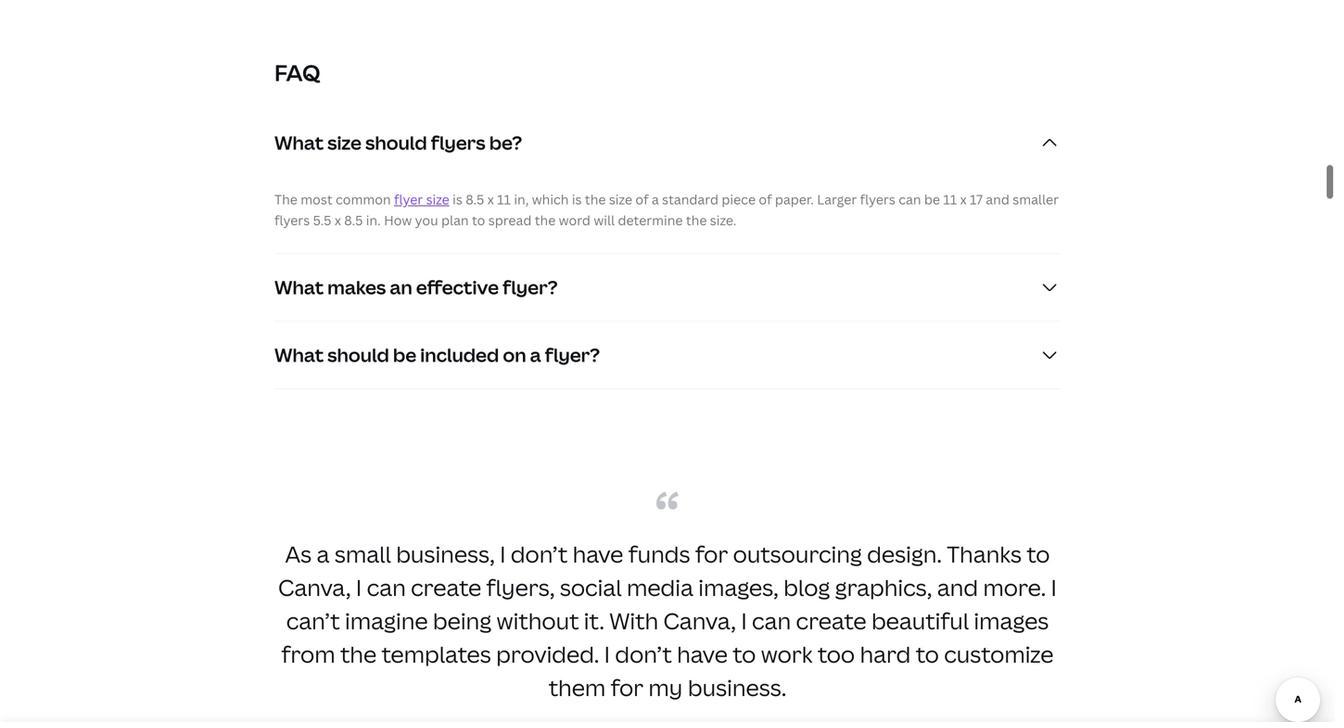 Task type: describe. For each thing, give the bounding box(es) containing it.
what for what makes an effective flyer?
[[275, 275, 324, 300]]

flyer
[[394, 191, 423, 208]]

flyers inside dropdown button
[[431, 130, 486, 156]]

standard
[[662, 191, 719, 208]]

faq
[[275, 57, 321, 88]]

the up will
[[585, 191, 606, 208]]

2 of from the left
[[759, 191, 772, 208]]

the down which
[[535, 212, 556, 229]]

beautiful
[[872, 606, 969, 636]]

i right more.
[[1051, 573, 1057, 603]]

be inside dropdown button
[[393, 342, 417, 368]]

1 horizontal spatial create
[[796, 606, 867, 636]]

paper.
[[775, 191, 814, 208]]

larger
[[817, 191, 857, 208]]

a inside as a small business, i don't have funds for outsourcing design. thanks to canva, i can create flyers, social media images, blog graphics, and more. i can't imagine being without it. with canva, i can create beautiful images from the templates provided. i don't have to work too hard to customize them for my business.
[[317, 539, 330, 570]]

0 horizontal spatial x
[[335, 212, 341, 229]]

the inside as a small business, i don't have funds for outsourcing design. thanks to canva, i can create flyers, social media images, blog graphics, and more. i can't imagine being without it. with canva, i can create beautiful images from the templates provided. i don't have to work too hard to customize them for my business.
[[340, 640, 377, 670]]

you
[[415, 212, 438, 229]]

1 of from the left
[[636, 191, 649, 208]]

without
[[497, 606, 579, 636]]

2 11 from the left
[[944, 191, 958, 208]]

templates
[[382, 640, 491, 670]]

5.5
[[313, 212, 332, 229]]

to up business.
[[733, 640, 756, 670]]

graphics,
[[835, 573, 933, 603]]

design.
[[868, 539, 942, 570]]

in.
[[366, 212, 381, 229]]

be inside is 8.5 x 11 in, which is the size of a standard piece of paper. larger flyers can be 11 x 17 and smaller flyers 5.5 x 8.5 in. how you plan to spread the word will determine the size.
[[925, 191, 941, 208]]

small
[[335, 539, 391, 570]]

as a small business, i don't have funds for outsourcing design. thanks to canva, i can create flyers, social media images, blog graphics, and more. i can't imagine being without it. with canva, i can create beautiful images from the templates provided. i don't have to work too hard to customize them for my business.
[[278, 539, 1057, 703]]

work
[[761, 640, 813, 670]]

what for what should be included on a flyer?
[[275, 342, 324, 368]]

more.
[[984, 573, 1046, 603]]

the
[[275, 191, 298, 208]]

on
[[503, 342, 526, 368]]

customize
[[945, 640, 1054, 670]]

2 vertical spatial can
[[752, 606, 791, 636]]

size inside dropdown button
[[328, 130, 362, 156]]

2 horizontal spatial x
[[961, 191, 967, 208]]

what makes an effective flyer?
[[275, 275, 558, 300]]

most
[[301, 191, 333, 208]]

should inside dropdown button
[[365, 130, 427, 156]]

a inside what should be included on a flyer? dropdown button
[[530, 342, 541, 368]]

2 horizontal spatial flyers
[[860, 191, 896, 208]]

blog
[[784, 573, 831, 603]]

to down beautiful
[[916, 640, 940, 670]]

outsourcing
[[733, 539, 863, 570]]

makes
[[328, 275, 386, 300]]

i down small
[[356, 573, 362, 603]]

is 8.5 x 11 in, which is the size of a standard piece of paper. larger flyers can be 11 x 17 and smaller flyers 5.5 x 8.5 in. how you plan to spread the word will determine the size.
[[275, 191, 1059, 229]]

1 horizontal spatial canva,
[[664, 606, 736, 636]]

0 horizontal spatial can
[[367, 573, 406, 603]]

what size should flyers be? button
[[275, 110, 1061, 176]]

should inside dropdown button
[[328, 342, 389, 368]]

0 horizontal spatial have
[[573, 539, 624, 570]]

1 is from the left
[[453, 191, 463, 208]]

from
[[282, 640, 335, 670]]

1 vertical spatial don't
[[615, 640, 672, 670]]

can't
[[286, 606, 340, 636]]

be?
[[490, 130, 522, 156]]

1 horizontal spatial have
[[677, 640, 728, 670]]

images,
[[699, 573, 779, 603]]

spread
[[489, 212, 532, 229]]

can inside is 8.5 x 11 in, which is the size of a standard piece of paper. larger flyers can be 11 x 17 and smaller flyers 5.5 x 8.5 in. how you plan to spread the word will determine the size.
[[899, 191, 922, 208]]

images
[[974, 606, 1049, 636]]

piece
[[722, 191, 756, 208]]

0 vertical spatial create
[[411, 573, 482, 603]]

17
[[970, 191, 983, 208]]

word
[[559, 212, 591, 229]]



Task type: locate. For each thing, give the bounding box(es) containing it.
is up "word"
[[572, 191, 582, 208]]

size up you
[[426, 191, 450, 208]]

2 vertical spatial what
[[275, 342, 324, 368]]

11 left 17
[[944, 191, 958, 208]]

flyers,
[[487, 573, 555, 603]]

included
[[420, 342, 499, 368]]

2 is from the left
[[572, 191, 582, 208]]

1 vertical spatial should
[[328, 342, 389, 368]]

0 vertical spatial flyer?
[[503, 275, 558, 300]]

them
[[549, 673, 606, 703]]

it.
[[584, 606, 605, 636]]

what for what size should flyers be?
[[275, 130, 324, 156]]

0 horizontal spatial 8.5
[[344, 212, 363, 229]]

in,
[[514, 191, 529, 208]]

1 vertical spatial canva,
[[664, 606, 736, 636]]

should up the flyer
[[365, 130, 427, 156]]

the most common flyer size
[[275, 191, 450, 208]]

1 vertical spatial what
[[275, 275, 324, 300]]

size up the most common flyer size
[[328, 130, 362, 156]]

to
[[472, 212, 485, 229], [1027, 539, 1050, 570], [733, 640, 756, 670], [916, 640, 940, 670]]

for
[[696, 539, 728, 570], [611, 673, 644, 703]]

be left 17
[[925, 191, 941, 208]]

a right as
[[317, 539, 330, 570]]

smaller
[[1013, 191, 1059, 208]]

create up too
[[796, 606, 867, 636]]

business.
[[688, 673, 787, 703]]

and
[[986, 191, 1010, 208], [938, 573, 979, 603]]

0 vertical spatial for
[[696, 539, 728, 570]]

to right plan
[[472, 212, 485, 229]]

size
[[328, 130, 362, 156], [426, 191, 450, 208], [609, 191, 633, 208]]

1 horizontal spatial of
[[759, 191, 772, 208]]

1 horizontal spatial x
[[488, 191, 494, 208]]

i
[[500, 539, 506, 570], [356, 573, 362, 603], [1051, 573, 1057, 603], [741, 606, 747, 636], [604, 640, 610, 670]]

1 vertical spatial create
[[796, 606, 867, 636]]

can up imagine
[[367, 573, 406, 603]]

1 horizontal spatial don't
[[615, 640, 672, 670]]

x
[[488, 191, 494, 208], [961, 191, 967, 208], [335, 212, 341, 229]]

0 vertical spatial what
[[275, 130, 324, 156]]

a up determine on the top
[[652, 191, 659, 208]]

create
[[411, 573, 482, 603], [796, 606, 867, 636]]

to inside is 8.5 x 11 in, which is the size of a standard piece of paper. larger flyers can be 11 x 17 and smaller flyers 5.5 x 8.5 in. how you plan to spread the word will determine the size.
[[472, 212, 485, 229]]

1 what from the top
[[275, 130, 324, 156]]

0 horizontal spatial size
[[328, 130, 362, 156]]

0 vertical spatial can
[[899, 191, 922, 208]]

x up spread
[[488, 191, 494, 208]]

the down standard
[[686, 212, 707, 229]]

what size should flyers be?
[[275, 130, 522, 156]]

11
[[497, 191, 511, 208], [944, 191, 958, 208]]

size inside is 8.5 x 11 in, which is the size of a standard piece of paper. larger flyers can be 11 x 17 and smaller flyers 5.5 x 8.5 in. how you plan to spread the word will determine the size.
[[609, 191, 633, 208]]

0 vertical spatial have
[[573, 539, 624, 570]]

thanks
[[947, 539, 1022, 570]]

have up social
[[573, 539, 624, 570]]

should down makes
[[328, 342, 389, 368]]

1 vertical spatial for
[[611, 673, 644, 703]]

will
[[594, 212, 615, 229]]

1 11 from the left
[[497, 191, 511, 208]]

0 vertical spatial don't
[[511, 539, 568, 570]]

i down it.
[[604, 640, 610, 670]]

a inside is 8.5 x 11 in, which is the size of a standard piece of paper. larger flyers can be 11 x 17 and smaller flyers 5.5 x 8.5 in. how you plan to spread the word will determine the size.
[[652, 191, 659, 208]]

the
[[585, 191, 606, 208], [535, 212, 556, 229], [686, 212, 707, 229], [340, 640, 377, 670]]

flyer size link
[[394, 191, 450, 208]]

1 horizontal spatial a
[[530, 342, 541, 368]]

quotation mark image
[[657, 492, 679, 510]]

and inside as a small business, i don't have funds for outsourcing design. thanks to canva, i can create flyers, social media images, blog graphics, and more. i can't imagine being without it. with canva, i can create beautiful images from the templates provided. i don't have to work too hard to customize them for my business.
[[938, 573, 979, 603]]

1 horizontal spatial 8.5
[[466, 191, 485, 208]]

1 vertical spatial a
[[530, 342, 541, 368]]

flyer? inside dropdown button
[[545, 342, 600, 368]]

of
[[636, 191, 649, 208], [759, 191, 772, 208]]

0 vertical spatial flyers
[[431, 130, 486, 156]]

flyers
[[431, 130, 486, 156], [860, 191, 896, 208], [275, 212, 310, 229]]

what should be included on a flyer?
[[275, 342, 600, 368]]

2 vertical spatial flyers
[[275, 212, 310, 229]]

determine
[[618, 212, 683, 229]]

and right 17
[[986, 191, 1010, 208]]

0 horizontal spatial flyers
[[275, 212, 310, 229]]

flyer? inside dropdown button
[[503, 275, 558, 300]]

3 what from the top
[[275, 342, 324, 368]]

0 vertical spatial and
[[986, 191, 1010, 208]]

of up determine on the top
[[636, 191, 649, 208]]

common
[[336, 191, 391, 208]]

1 horizontal spatial for
[[696, 539, 728, 570]]

should
[[365, 130, 427, 156], [328, 342, 389, 368]]

8.5 up plan
[[466, 191, 485, 208]]

canva, up can't
[[278, 573, 351, 603]]

x left 17
[[961, 191, 967, 208]]

be
[[925, 191, 941, 208], [393, 342, 417, 368]]

with
[[610, 606, 659, 636]]

a
[[652, 191, 659, 208], [530, 342, 541, 368], [317, 539, 330, 570]]

funds
[[629, 539, 691, 570]]

for left my at the bottom
[[611, 673, 644, 703]]

1 horizontal spatial be
[[925, 191, 941, 208]]

1 vertical spatial flyers
[[860, 191, 896, 208]]

and down thanks
[[938, 573, 979, 603]]

don't down with
[[615, 640, 672, 670]]

1 vertical spatial 8.5
[[344, 212, 363, 229]]

plan
[[442, 212, 469, 229]]

1 vertical spatial can
[[367, 573, 406, 603]]

0 horizontal spatial don't
[[511, 539, 568, 570]]

size up will
[[609, 191, 633, 208]]

effective
[[416, 275, 499, 300]]

of right piece
[[759, 191, 772, 208]]

create down business,
[[411, 573, 482, 603]]

what makes an effective flyer? button
[[275, 254, 1061, 321]]

0 vertical spatial 8.5
[[466, 191, 485, 208]]

can left 17
[[899, 191, 922, 208]]

1 vertical spatial have
[[677, 640, 728, 670]]

8.5 left in.
[[344, 212, 363, 229]]

0 horizontal spatial for
[[611, 673, 644, 703]]

1 horizontal spatial can
[[752, 606, 791, 636]]

being
[[433, 606, 492, 636]]

0 horizontal spatial is
[[453, 191, 463, 208]]

the down imagine
[[340, 640, 377, 670]]

0 horizontal spatial 11
[[497, 191, 511, 208]]

canva,
[[278, 573, 351, 603], [664, 606, 736, 636]]

my
[[649, 673, 683, 703]]

can up work
[[752, 606, 791, 636]]

have
[[573, 539, 624, 570], [677, 640, 728, 670]]

2 horizontal spatial can
[[899, 191, 922, 208]]

what should be included on a flyer? button
[[275, 322, 1061, 389]]

is up plan
[[453, 191, 463, 208]]

1 vertical spatial flyer?
[[545, 342, 600, 368]]

be left included
[[393, 342, 417, 368]]

1 horizontal spatial flyers
[[431, 130, 486, 156]]

imagine
[[345, 606, 428, 636]]

0 horizontal spatial and
[[938, 573, 979, 603]]

to up more.
[[1027, 539, 1050, 570]]

a right on
[[530, 342, 541, 368]]

too
[[818, 640, 855, 670]]

0 vertical spatial a
[[652, 191, 659, 208]]

x right 5.5
[[335, 212, 341, 229]]

1 vertical spatial and
[[938, 573, 979, 603]]

social
[[560, 573, 622, 603]]

0 horizontal spatial canva,
[[278, 573, 351, 603]]

have up business.
[[677, 640, 728, 670]]

don't
[[511, 539, 568, 570], [615, 640, 672, 670]]

media
[[627, 573, 694, 603]]

0 horizontal spatial be
[[393, 342, 417, 368]]

8.5
[[466, 191, 485, 208], [344, 212, 363, 229]]

for up images,
[[696, 539, 728, 570]]

provided.
[[496, 640, 600, 670]]

i down images,
[[741, 606, 747, 636]]

0 vertical spatial be
[[925, 191, 941, 208]]

flyer? right on
[[545, 342, 600, 368]]

1 horizontal spatial and
[[986, 191, 1010, 208]]

flyer? up on
[[503, 275, 558, 300]]

0 vertical spatial canva,
[[278, 573, 351, 603]]

size.
[[710, 212, 737, 229]]

i up flyers,
[[500, 539, 506, 570]]

what inside dropdown button
[[275, 342, 324, 368]]

2 vertical spatial a
[[317, 539, 330, 570]]

flyers left 'be?'
[[431, 130, 486, 156]]

how
[[384, 212, 412, 229]]

2 horizontal spatial size
[[609, 191, 633, 208]]

can
[[899, 191, 922, 208], [367, 573, 406, 603], [752, 606, 791, 636]]

0 horizontal spatial of
[[636, 191, 649, 208]]

hard
[[860, 640, 911, 670]]

and inside is 8.5 x 11 in, which is the size of a standard piece of paper. larger flyers can be 11 x 17 and smaller flyers 5.5 x 8.5 in. how you plan to spread the word will determine the size.
[[986, 191, 1010, 208]]

1 vertical spatial be
[[393, 342, 417, 368]]

1 horizontal spatial 11
[[944, 191, 958, 208]]

2 horizontal spatial a
[[652, 191, 659, 208]]

0 vertical spatial should
[[365, 130, 427, 156]]

2 what from the top
[[275, 275, 324, 300]]

what
[[275, 130, 324, 156], [275, 275, 324, 300], [275, 342, 324, 368]]

canva, down images,
[[664, 606, 736, 636]]

11 left in,
[[497, 191, 511, 208]]

1 horizontal spatial is
[[572, 191, 582, 208]]

business,
[[396, 539, 495, 570]]

which
[[532, 191, 569, 208]]

0 horizontal spatial create
[[411, 573, 482, 603]]

0 horizontal spatial a
[[317, 539, 330, 570]]

as
[[285, 539, 312, 570]]

is
[[453, 191, 463, 208], [572, 191, 582, 208]]

don't up flyers,
[[511, 539, 568, 570]]

flyers right larger
[[860, 191, 896, 208]]

an
[[390, 275, 413, 300]]

flyers down the
[[275, 212, 310, 229]]

flyer?
[[503, 275, 558, 300], [545, 342, 600, 368]]

1 horizontal spatial size
[[426, 191, 450, 208]]



Task type: vqa. For each thing, say whether or not it's contained in the screenshot.
'"piece'
no



